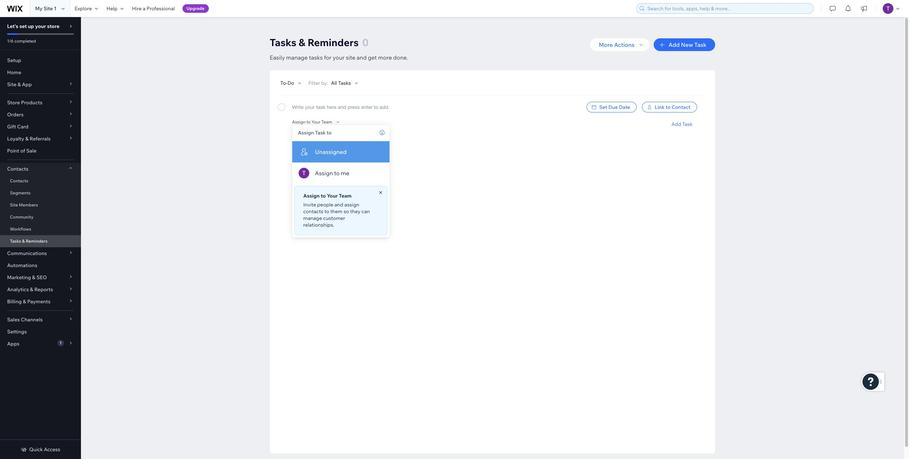 Task type: locate. For each thing, give the bounding box(es) containing it.
workflows link
[[0, 224, 81, 236]]

set
[[19, 23, 27, 30]]

manage inside assign to your team invite people and assign contacts to them so they can manage customer relationships.
[[304, 215, 322, 222]]

your for assign to your team invite people and assign contacts to them so they can manage customer relationships.
[[327, 193, 338, 199]]

hire a professional
[[132, 5, 175, 12]]

get
[[368, 54, 377, 61]]

& inside "billing & payments" dropdown button
[[23, 299, 26, 305]]

add inside button
[[669, 41, 680, 48]]

0 vertical spatial contacts
[[7, 166, 28, 172]]

assign up invite
[[304, 193, 320, 199]]

1/6 completed
[[7, 38, 36, 44]]

to down people
[[325, 209, 330, 215]]

assign left me
[[315, 170, 333, 177]]

date
[[620, 104, 631, 111]]

manage down contacts
[[304, 215, 322, 222]]

assign to your team
[[292, 119, 333, 125]]

Write your task here and press enter to add. text field
[[292, 102, 582, 120]]

& inside loyalty & referrals popup button
[[25, 136, 29, 142]]

site down home
[[7, 81, 16, 88]]

set due date button
[[587, 102, 637, 113]]

assign inside assign to your team invite people and assign contacts to them so they can manage customer relationships.
[[304, 193, 320, 199]]

2 vertical spatial tasks
[[10, 239, 21, 244]]

task for add task
[[683, 121, 693, 128]]

0 horizontal spatial task
[[315, 130, 326, 136]]

task
[[695, 41, 707, 48], [683, 121, 693, 128], [315, 130, 326, 136]]

assign down assign to your team
[[298, 130, 314, 136]]

task down 'assign to your team' button
[[315, 130, 326, 136]]

1 vertical spatial your
[[333, 54, 345, 61]]

people
[[317, 202, 334, 208]]

customer
[[323, 215, 346, 222]]

add
[[669, 41, 680, 48], [672, 121, 682, 128]]

0 vertical spatial task
[[695, 41, 707, 48]]

reports
[[34, 287, 53, 293]]

0 vertical spatial and
[[357, 54, 367, 61]]

1 horizontal spatial tasks
[[270, 36, 297, 49]]

team
[[322, 119, 333, 125], [339, 193, 352, 199]]

site down segments
[[10, 203, 18, 208]]

0 horizontal spatial team
[[322, 119, 333, 125]]

1 vertical spatial your
[[327, 193, 338, 199]]

to inside button
[[307, 119, 311, 125]]

0 vertical spatial reminders
[[308, 36, 359, 49]]

0 vertical spatial tasks
[[270, 36, 297, 49]]

assign inside button
[[292, 119, 306, 125]]

tasks
[[270, 36, 297, 49], [338, 80, 351, 86], [10, 239, 21, 244]]

1
[[54, 5, 56, 12], [60, 341, 62, 346]]

reminders down workflows link at the left of the page
[[26, 239, 48, 244]]

site right my
[[44, 5, 53, 12]]

1 inside sidebar element
[[60, 341, 62, 346]]

my
[[35, 5, 42, 12]]

1 vertical spatial task
[[683, 121, 693, 128]]

0
[[363, 36, 369, 49]]

team up assign task to
[[322, 119, 333, 125]]

contacts up segments
[[10, 178, 28, 184]]

to up assign task to
[[307, 119, 311, 125]]

of
[[20, 148, 25, 154]]

and up them
[[335, 202, 344, 208]]

1 vertical spatial and
[[335, 202, 344, 208]]

your inside assign to your team invite people and assign contacts to them so they can manage customer relationships.
[[327, 193, 338, 199]]

site & app button
[[0, 79, 81, 91]]

assign inside list box
[[315, 170, 333, 177]]

community
[[10, 215, 33, 220]]

tasks down workflows
[[10, 239, 21, 244]]

communications
[[7, 251, 47, 257]]

team inside assign to your team invite people and assign contacts to them so they can manage customer relationships.
[[339, 193, 352, 199]]

site & app
[[7, 81, 32, 88]]

more
[[599, 41, 613, 48]]

can
[[362, 209, 370, 215]]

task right new
[[695, 41, 707, 48]]

to for assign to your team
[[307, 119, 311, 125]]

site members
[[10, 203, 38, 208]]

communications button
[[0, 248, 81, 260]]

your up assign task to
[[312, 119, 321, 125]]

settings link
[[0, 326, 81, 338]]

to left me
[[334, 170, 340, 177]]

hire a professional link
[[128, 0, 179, 17]]

your up people
[[327, 193, 338, 199]]

loyalty & referrals
[[7, 136, 51, 142]]

explore
[[75, 5, 92, 12]]

tasks
[[309, 54, 323, 61]]

unassigned
[[315, 149, 347, 156]]

1 vertical spatial team
[[339, 193, 352, 199]]

1 vertical spatial add
[[672, 121, 682, 128]]

gift card
[[7, 124, 29, 130]]

billing & payments
[[7, 299, 50, 305]]

automations link
[[0, 260, 81, 272]]

store
[[47, 23, 59, 30]]

1 vertical spatial manage
[[304, 215, 322, 222]]

let's set up your store
[[7, 23, 59, 30]]

home link
[[0, 66, 81, 79]]

0 vertical spatial your
[[35, 23, 46, 30]]

assign
[[345, 202, 360, 208]]

0 horizontal spatial reminders
[[26, 239, 48, 244]]

tasks inside sidebar element
[[10, 239, 21, 244]]

sales channels button
[[0, 314, 81, 326]]

reminders for tasks & reminders 0
[[308, 36, 359, 49]]

manage
[[286, 54, 308, 61], [304, 215, 322, 222]]

more actions button
[[591, 38, 650, 51]]

&
[[299, 36, 306, 49], [18, 81, 21, 88], [25, 136, 29, 142], [22, 239, 25, 244], [32, 275, 35, 281], [30, 287, 33, 293], [23, 299, 26, 305]]

& inside site & app "dropdown button"
[[18, 81, 21, 88]]

0 vertical spatial 1
[[54, 5, 56, 12]]

0 horizontal spatial and
[[335, 202, 344, 208]]

& inside the analytics & reports dropdown button
[[30, 287, 33, 293]]

1 horizontal spatial reminders
[[308, 36, 359, 49]]

0 horizontal spatial your
[[312, 119, 321, 125]]

and left the get
[[357, 54, 367, 61]]

products
[[21, 100, 42, 106]]

1 down settings link
[[60, 341, 62, 346]]

unassigned option
[[293, 141, 390, 163]]

2 vertical spatial site
[[10, 203, 18, 208]]

your
[[312, 119, 321, 125], [327, 193, 338, 199]]

1 horizontal spatial task
[[683, 121, 693, 128]]

store
[[7, 100, 20, 106]]

billing
[[7, 299, 22, 305]]

1 horizontal spatial and
[[357, 54, 367, 61]]

add left new
[[669, 41, 680, 48]]

1 vertical spatial reminders
[[26, 239, 48, 244]]

set
[[600, 104, 608, 111]]

site inside site members link
[[10, 203, 18, 208]]

community link
[[0, 211, 81, 224]]

0 horizontal spatial tasks
[[10, 239, 21, 244]]

tasks right all
[[338, 80, 351, 86]]

1 right my
[[54, 5, 56, 12]]

0 vertical spatial team
[[322, 119, 333, 125]]

to up people
[[321, 193, 326, 199]]

0 horizontal spatial your
[[35, 23, 46, 30]]

setup
[[7, 57, 21, 64]]

contacts down point of sale
[[7, 166, 28, 172]]

site inside site & app "dropdown button"
[[7, 81, 16, 88]]

1 vertical spatial 1
[[60, 341, 62, 346]]

team inside button
[[322, 119, 333, 125]]

contacts for contacts link
[[10, 178, 28, 184]]

done.
[[394, 54, 408, 61]]

1 vertical spatial site
[[7, 81, 16, 88]]

reminders inside tasks & reminders link
[[26, 239, 48, 244]]

tasks up easily
[[270, 36, 297, 49]]

reminders
[[308, 36, 359, 49], [26, 239, 48, 244]]

to right link
[[666, 104, 671, 111]]

and inside assign to your team invite people and assign contacts to them so they can manage customer relationships.
[[335, 202, 344, 208]]

& inside tasks & reminders link
[[22, 239, 25, 244]]

1 vertical spatial tasks
[[338, 80, 351, 86]]

manage left tasks
[[286, 54, 308, 61]]

contacts inside popup button
[[7, 166, 28, 172]]

loyalty & referrals button
[[0, 133, 81, 145]]

point of sale link
[[0, 145, 81, 157]]

& for tasks & reminders 0
[[299, 36, 306, 49]]

1 horizontal spatial 1
[[60, 341, 62, 346]]

assign to your team invite people and assign contacts to them so they can manage customer relationships.
[[304, 193, 370, 229]]

team up assign
[[339, 193, 352, 199]]

for
[[324, 54, 332, 61]]

list box containing unassigned
[[293, 141, 390, 184]]

& for site & app
[[18, 81, 21, 88]]

analytics
[[7, 287, 29, 293]]

sales channels
[[7, 317, 43, 323]]

0 vertical spatial manage
[[286, 54, 308, 61]]

list box
[[293, 141, 390, 184]]

upgrade button
[[183, 4, 209, 13]]

assign task to
[[298, 130, 332, 136]]

0 vertical spatial your
[[312, 119, 321, 125]]

orders button
[[0, 109, 81, 121]]

your inside sidebar element
[[35, 23, 46, 30]]

settings
[[7, 329, 27, 336]]

sale
[[26, 148, 37, 154]]

0 vertical spatial add
[[669, 41, 680, 48]]

your right up
[[35, 23, 46, 30]]

task down contact
[[683, 121, 693, 128]]

1 horizontal spatial team
[[339, 193, 352, 199]]

& for analytics & reports
[[30, 287, 33, 293]]

your inside 'assign to your team' button
[[312, 119, 321, 125]]

analytics & reports
[[7, 287, 53, 293]]

team for assign to your team invite people and assign contacts to them so they can manage customer relationships.
[[339, 193, 352, 199]]

your right the for at the top
[[333, 54, 345, 61]]

add down link to contact
[[672, 121, 682, 128]]

1 horizontal spatial your
[[327, 193, 338, 199]]

to inside button
[[666, 104, 671, 111]]

2 horizontal spatial task
[[695, 41, 707, 48]]

reminders up the for at the top
[[308, 36, 359, 49]]

assign up assign task to
[[292, 119, 306, 125]]

1 vertical spatial contacts
[[10, 178, 28, 184]]

so
[[344, 209, 349, 215]]

1/6
[[7, 38, 14, 44]]

contacts
[[7, 166, 28, 172], [10, 178, 28, 184]]

2 vertical spatial task
[[315, 130, 326, 136]]

& inside the marketing & seo popup button
[[32, 275, 35, 281]]



Task type: describe. For each thing, give the bounding box(es) containing it.
filter by:
[[309, 80, 329, 86]]

assign for assign to me
[[315, 170, 333, 177]]

home
[[7, 69, 21, 76]]

help
[[107, 5, 118, 12]]

add for add task
[[672, 121, 682, 128]]

& for marketing & seo
[[32, 275, 35, 281]]

add for add new task
[[669, 41, 680, 48]]

point of sale
[[7, 148, 37, 154]]

site for site members
[[10, 203, 18, 208]]

card
[[17, 124, 29, 130]]

contact
[[672, 104, 691, 111]]

add new task button
[[654, 38, 716, 51]]

my site 1
[[35, 5, 56, 12]]

contacts for contacts popup button
[[7, 166, 28, 172]]

new
[[682, 41, 694, 48]]

members
[[19, 203, 38, 208]]

all tasks
[[331, 80, 351, 86]]

billing & payments button
[[0, 296, 81, 308]]

segments link
[[0, 187, 81, 199]]

automations
[[7, 263, 37, 269]]

store products button
[[0, 97, 81, 109]]

gift card button
[[0, 121, 81, 133]]

easily
[[270, 54, 285, 61]]

apps
[[7, 341, 19, 348]]

task inside button
[[695, 41, 707, 48]]

contacts button
[[0, 163, 81, 175]]

them
[[331, 209, 343, 215]]

orders
[[7, 112, 24, 118]]

site members link
[[0, 199, 81, 211]]

upgrade
[[187, 6, 205, 11]]

reminders for tasks & reminders
[[26, 239, 48, 244]]

app
[[22, 81, 32, 88]]

add new task
[[669, 41, 707, 48]]

completed
[[15, 38, 36, 44]]

2 horizontal spatial tasks
[[338, 80, 351, 86]]

1 horizontal spatial your
[[333, 54, 345, 61]]

assign for assign to your team
[[292, 119, 306, 125]]

referrals
[[30, 136, 51, 142]]

channels
[[21, 317, 43, 323]]

store products
[[7, 100, 42, 106]]

to-do button
[[281, 80, 303, 86]]

and for get
[[357, 54, 367, 61]]

& for loyalty & referrals
[[25, 136, 29, 142]]

professional
[[147, 5, 175, 12]]

assign to your team button
[[292, 119, 341, 125]]

gift
[[7, 124, 16, 130]]

quick access
[[29, 447, 60, 454]]

access
[[44, 447, 60, 454]]

assign for assign task to
[[298, 130, 314, 136]]

and for assign
[[335, 202, 344, 208]]

relationships.
[[304, 222, 335, 229]]

more
[[378, 54, 392, 61]]

up
[[28, 23, 34, 30]]

workflows
[[10, 227, 31, 232]]

all tasks button
[[331, 80, 360, 86]]

segments
[[10, 191, 31, 196]]

add task
[[672, 121, 693, 128]]

quick access button
[[21, 447, 60, 454]]

loyalty
[[7, 136, 24, 142]]

site for site & app
[[7, 81, 16, 88]]

due
[[609, 104, 619, 111]]

set due date
[[600, 104, 631, 111]]

invite
[[304, 202, 316, 208]]

& for tasks & reminders
[[22, 239, 25, 244]]

me
[[341, 170, 350, 177]]

assign to me
[[315, 170, 350, 177]]

team for assign to your team
[[322, 119, 333, 125]]

actions
[[615, 41, 635, 48]]

they
[[350, 209, 361, 215]]

contacts link
[[0, 175, 81, 187]]

to for assign to me
[[334, 170, 340, 177]]

& for billing & payments
[[23, 299, 26, 305]]

to down 'assign to your team' button
[[327, 130, 332, 136]]

marketing
[[7, 275, 31, 281]]

link
[[655, 104, 665, 111]]

to-do
[[281, 80, 294, 86]]

0 vertical spatial site
[[44, 5, 53, 12]]

to for link to contact
[[666, 104, 671, 111]]

tasks for tasks & reminders 0
[[270, 36, 297, 49]]

by:
[[322, 80, 329, 86]]

add task button
[[672, 121, 693, 128]]

tasks for tasks & reminders
[[10, 239, 21, 244]]

0 horizontal spatial 1
[[54, 5, 56, 12]]

task for assign task to
[[315, 130, 326, 136]]

Search for tools, apps, help & more... field
[[646, 4, 812, 14]]

help button
[[102, 0, 128, 17]]

contacts
[[304, 209, 324, 215]]

hire
[[132, 5, 142, 12]]

link to contact button
[[643, 102, 698, 113]]

filter
[[309, 80, 320, 86]]

quick
[[29, 447, 43, 454]]

to for assign to your team invite people and assign contacts to them so they can manage customer relationships.
[[321, 193, 326, 199]]

your for assign to your team
[[312, 119, 321, 125]]

tasks & reminders
[[10, 239, 48, 244]]

easily manage tasks for your site and get more done.
[[270, 54, 408, 61]]

more actions
[[599, 41, 635, 48]]

sidebar element
[[0, 17, 81, 460]]

link to contact
[[655, 104, 691, 111]]

analytics & reports button
[[0, 284, 81, 296]]

point
[[7, 148, 19, 154]]

do
[[288, 80, 294, 86]]



Task type: vqa. For each thing, say whether or not it's contained in the screenshot.
members in the top left of the page
yes



